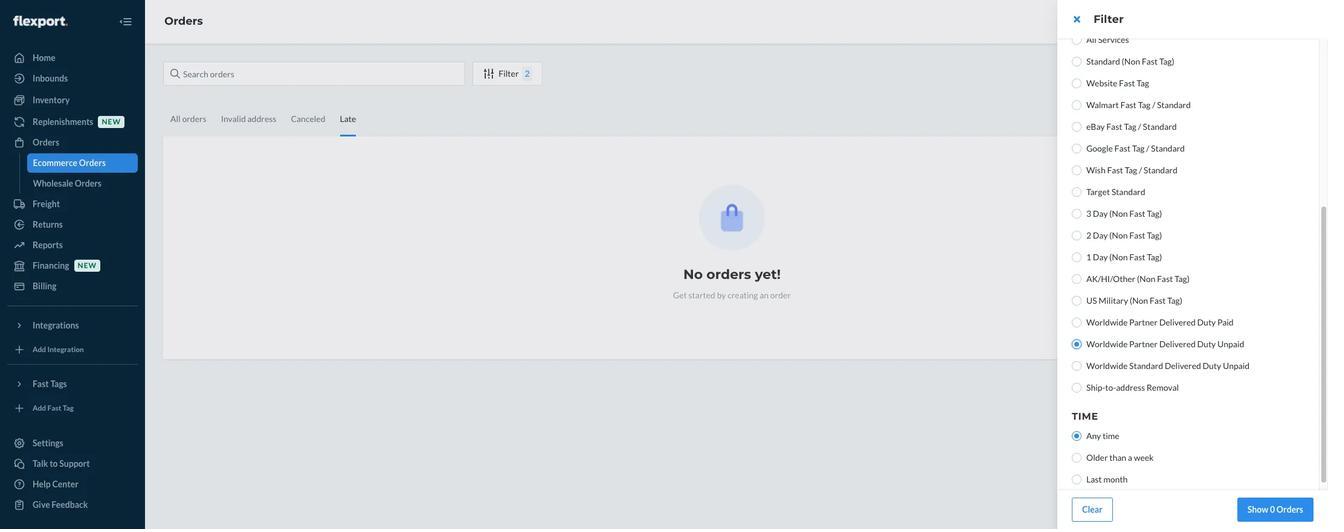 Task type: locate. For each thing, give the bounding box(es) containing it.
walmart
[[1086, 100, 1119, 110]]

paid
[[1218, 317, 1234, 328]]

day right 2 at the right top of the page
[[1093, 230, 1108, 240]]

0 vertical spatial unpaid
[[1218, 339, 1244, 349]]

a
[[1128, 453, 1132, 463]]

last
[[1086, 474, 1102, 485]]

partner down worldwide partner delivered duty paid
[[1129, 339, 1158, 349]]

/ down the walmart fast tag / standard
[[1138, 121, 1141, 132]]

standard up wish fast tag / standard
[[1151, 143, 1185, 153]]

/ down google fast tag / standard
[[1139, 165, 1142, 175]]

duty left paid
[[1197, 317, 1216, 328]]

None radio
[[1072, 35, 1082, 45], [1072, 144, 1082, 153], [1072, 166, 1082, 175], [1072, 187, 1082, 197], [1072, 209, 1082, 219], [1072, 231, 1082, 240], [1072, 274, 1082, 284], [1072, 296, 1082, 306], [1072, 340, 1082, 349], [1072, 361, 1082, 371], [1072, 383, 1082, 393], [1072, 475, 1082, 485], [1072, 35, 1082, 45], [1072, 144, 1082, 153], [1072, 166, 1082, 175], [1072, 187, 1082, 197], [1072, 209, 1082, 219], [1072, 231, 1082, 240], [1072, 274, 1082, 284], [1072, 296, 1082, 306], [1072, 340, 1082, 349], [1072, 361, 1082, 371], [1072, 383, 1082, 393], [1072, 475, 1082, 485]]

2 day from the top
[[1093, 230, 1108, 240]]

/
[[1152, 100, 1155, 110], [1138, 121, 1141, 132], [1146, 143, 1150, 153], [1139, 165, 1142, 175]]

duty
[[1197, 317, 1216, 328], [1197, 339, 1216, 349], [1203, 361, 1221, 371]]

military
[[1099, 295, 1128, 306]]

2 worldwide from the top
[[1086, 339, 1128, 349]]

standard
[[1086, 56, 1120, 66], [1157, 100, 1191, 110], [1143, 121, 1177, 132], [1151, 143, 1185, 153], [1144, 165, 1178, 175], [1112, 187, 1145, 197], [1129, 361, 1163, 371]]

tag for google
[[1132, 143, 1145, 153]]

0
[[1270, 505, 1275, 515]]

tag) for us military (non fast tag)
[[1167, 295, 1182, 306]]

fast down standard (non fast tag)
[[1119, 78, 1135, 88]]

us
[[1086, 295, 1097, 306]]

2 day (non fast tag)
[[1086, 230, 1162, 240]]

target
[[1086, 187, 1110, 197]]

tag for wish
[[1125, 165, 1137, 175]]

partner for worldwide partner delivered duty paid
[[1129, 317, 1158, 328]]

tag for website
[[1137, 78, 1149, 88]]

worldwide for worldwide partner delivered duty unpaid
[[1086, 339, 1128, 349]]

delivered down worldwide partner delivered duty unpaid
[[1165, 361, 1201, 371]]

/ for ebay
[[1138, 121, 1141, 132]]

1 vertical spatial delivered
[[1159, 339, 1196, 349]]

(non down target standard
[[1109, 208, 1128, 219]]

0 vertical spatial duty
[[1197, 317, 1216, 328]]

fast right wish
[[1107, 165, 1123, 175]]

fast up "website fast tag"
[[1142, 56, 1158, 66]]

1 vertical spatial worldwide
[[1086, 339, 1128, 349]]

1 vertical spatial duty
[[1197, 339, 1216, 349]]

0 vertical spatial day
[[1093, 208, 1108, 219]]

ak/hi/other
[[1086, 274, 1136, 284]]

unpaid
[[1218, 339, 1244, 349], [1223, 361, 1250, 371]]

day right 3
[[1093, 208, 1108, 219]]

(non up us military (non fast tag) in the bottom right of the page
[[1137, 274, 1156, 284]]

ship-
[[1086, 383, 1105, 393]]

0 vertical spatial worldwide
[[1086, 317, 1128, 328]]

show 0 orders
[[1248, 505, 1303, 515]]

orders
[[1277, 505, 1303, 515]]

1 vertical spatial partner
[[1129, 339, 1158, 349]]

2 partner from the top
[[1129, 339, 1158, 349]]

delivered for worldwide standard delivered duty unpaid
[[1165, 361, 1201, 371]]

unpaid for worldwide standard delivered duty unpaid
[[1223, 361, 1250, 371]]

standard (non fast tag)
[[1086, 56, 1174, 66]]

day
[[1093, 208, 1108, 219], [1093, 230, 1108, 240], [1093, 252, 1108, 262]]

1 vertical spatial day
[[1093, 230, 1108, 240]]

1 vertical spatial unpaid
[[1223, 361, 1250, 371]]

2 vertical spatial duty
[[1203, 361, 1221, 371]]

delivered up worldwide partner delivered duty unpaid
[[1159, 317, 1196, 328]]

tag down google fast tag / standard
[[1125, 165, 1137, 175]]

(non down 2 day (non fast tag)
[[1109, 252, 1128, 262]]

worldwide
[[1086, 317, 1128, 328], [1086, 339, 1128, 349], [1086, 361, 1128, 371]]

2
[[1086, 230, 1091, 240]]

2 vertical spatial delivered
[[1165, 361, 1201, 371]]

fast up ebay fast tag / standard in the top of the page
[[1121, 100, 1137, 110]]

standard down google fast tag / standard
[[1144, 165, 1178, 175]]

delivered for worldwide partner delivered duty paid
[[1159, 317, 1196, 328]]

older than a week
[[1086, 453, 1154, 463]]

partner down us military (non fast tag) in the bottom right of the page
[[1129, 317, 1158, 328]]

(non
[[1122, 56, 1140, 66], [1109, 208, 1128, 219], [1109, 230, 1128, 240], [1109, 252, 1128, 262], [1137, 274, 1156, 284], [1130, 295, 1148, 306]]

ship-to-address removal
[[1086, 383, 1179, 393]]

services
[[1098, 34, 1129, 45]]

to-
[[1105, 383, 1116, 393]]

tag
[[1137, 78, 1149, 88], [1138, 100, 1151, 110], [1124, 121, 1137, 132], [1132, 143, 1145, 153], [1125, 165, 1137, 175]]

(non down the ak/hi/other (non fast tag)
[[1130, 295, 1148, 306]]

fast
[[1142, 56, 1158, 66], [1119, 78, 1135, 88], [1121, 100, 1137, 110], [1106, 121, 1122, 132], [1115, 143, 1131, 153], [1107, 165, 1123, 175], [1129, 208, 1145, 219], [1129, 230, 1145, 240], [1129, 252, 1145, 262], [1157, 274, 1173, 284], [1150, 295, 1166, 306]]

clear button
[[1072, 498, 1113, 522]]

tag up google fast tag / standard
[[1124, 121, 1137, 132]]

ebay
[[1086, 121, 1105, 132]]

time
[[1072, 411, 1099, 422]]

1 day from the top
[[1093, 208, 1108, 219]]

(non for 3
[[1109, 208, 1128, 219]]

tag) for 3 day (non fast tag)
[[1147, 208, 1162, 219]]

duty for worldwide partner delivered duty unpaid
[[1197, 339, 1216, 349]]

week
[[1134, 453, 1154, 463]]

any time
[[1086, 431, 1119, 441]]

(non for 2
[[1109, 230, 1128, 240]]

0 vertical spatial delivered
[[1159, 317, 1196, 328]]

worldwide partner delivered duty unpaid
[[1086, 339, 1244, 349]]

worldwide partner delivered duty paid
[[1086, 317, 1234, 328]]

day right 1 at right
[[1093, 252, 1108, 262]]

address
[[1116, 383, 1145, 393]]

3 worldwide from the top
[[1086, 361, 1128, 371]]

any
[[1086, 431, 1101, 441]]

(non down 3 day (non fast tag)
[[1109, 230, 1128, 240]]

2 vertical spatial worldwide
[[1086, 361, 1128, 371]]

/ up ebay fast tag / standard in the top of the page
[[1152, 100, 1155, 110]]

time
[[1103, 431, 1119, 441]]

1 partner from the top
[[1129, 317, 1158, 328]]

all services
[[1086, 34, 1129, 45]]

tag up wish fast tag / standard
[[1132, 143, 1145, 153]]

duty up worldwide standard delivered duty unpaid
[[1197, 339, 1216, 349]]

3 day from the top
[[1093, 252, 1108, 262]]

website
[[1086, 78, 1118, 88]]

2 vertical spatial day
[[1093, 252, 1108, 262]]

tag up ebay fast tag / standard in the top of the page
[[1138, 100, 1151, 110]]

delivered
[[1159, 317, 1196, 328], [1159, 339, 1196, 349], [1165, 361, 1201, 371]]

duty down paid
[[1203, 361, 1221, 371]]

1 worldwide from the top
[[1086, 317, 1128, 328]]

partner
[[1129, 317, 1158, 328], [1129, 339, 1158, 349]]

0 vertical spatial partner
[[1129, 317, 1158, 328]]

tag up the walmart fast tag / standard
[[1137, 78, 1149, 88]]

tag)
[[1159, 56, 1174, 66], [1147, 208, 1162, 219], [1147, 230, 1162, 240], [1147, 252, 1162, 262], [1175, 274, 1190, 284], [1167, 295, 1182, 306]]

/ up wish fast tag / standard
[[1146, 143, 1150, 153]]

duty for worldwide standard delivered duty unpaid
[[1203, 361, 1221, 371]]

worldwide standard delivered duty unpaid
[[1086, 361, 1250, 371]]

delivered up worldwide standard delivered duty unpaid
[[1159, 339, 1196, 349]]

None radio
[[1072, 57, 1082, 66], [1072, 79, 1082, 88], [1072, 100, 1082, 110], [1072, 122, 1082, 132], [1072, 253, 1082, 262], [1072, 318, 1082, 328], [1072, 431, 1082, 441], [1072, 453, 1082, 463], [1072, 57, 1082, 66], [1072, 79, 1082, 88], [1072, 100, 1082, 110], [1072, 122, 1082, 132], [1072, 253, 1082, 262], [1072, 318, 1082, 328], [1072, 431, 1082, 441], [1072, 453, 1082, 463]]



Task type: describe. For each thing, give the bounding box(es) containing it.
unpaid for worldwide partner delivered duty unpaid
[[1218, 339, 1244, 349]]

duty for worldwide partner delivered duty paid
[[1197, 317, 1216, 328]]

all
[[1086, 34, 1097, 45]]

fast up worldwide partner delivered duty paid
[[1150, 295, 1166, 306]]

show
[[1248, 505, 1269, 515]]

ak/hi/other (non fast tag)
[[1086, 274, 1190, 284]]

clear
[[1082, 505, 1103, 515]]

website fast tag
[[1086, 78, 1149, 88]]

tag) for 2 day (non fast tag)
[[1147, 230, 1162, 240]]

(non for 1
[[1109, 252, 1128, 262]]

partner for worldwide partner delivered duty unpaid
[[1129, 339, 1158, 349]]

last month
[[1086, 474, 1128, 485]]

show 0 orders button
[[1237, 498, 1314, 522]]

/ for wish
[[1139, 165, 1142, 175]]

fast right ebay
[[1106, 121, 1122, 132]]

fast up the ak/hi/other (non fast tag)
[[1129, 252, 1145, 262]]

than
[[1110, 453, 1126, 463]]

tag for ebay
[[1124, 121, 1137, 132]]

1 day (non fast tag)
[[1086, 252, 1162, 262]]

day for 3
[[1093, 208, 1108, 219]]

3
[[1086, 208, 1091, 219]]

fast up 2 day (non fast tag)
[[1129, 208, 1145, 219]]

wish
[[1086, 165, 1106, 175]]

fast down 3 day (non fast tag)
[[1129, 230, 1145, 240]]

us military (non fast tag)
[[1086, 295, 1182, 306]]

filter
[[1094, 13, 1124, 26]]

wish fast tag / standard
[[1086, 165, 1178, 175]]

day for 2
[[1093, 230, 1108, 240]]

standard up ship-to-address removal
[[1129, 361, 1163, 371]]

standard down wish fast tag / standard
[[1112, 187, 1145, 197]]

walmart fast tag / standard
[[1086, 100, 1191, 110]]

worldwide for worldwide standard delivered duty unpaid
[[1086, 361, 1128, 371]]

standard down the walmart fast tag / standard
[[1143, 121, 1177, 132]]

day for 1
[[1093, 252, 1108, 262]]

worldwide for worldwide partner delivered duty paid
[[1086, 317, 1128, 328]]

ebay fast tag / standard
[[1086, 121, 1177, 132]]

older
[[1086, 453, 1108, 463]]

/ for walmart
[[1152, 100, 1155, 110]]

(non up "website fast tag"
[[1122, 56, 1140, 66]]

/ for google
[[1146, 143, 1150, 153]]

close image
[[1073, 15, 1080, 24]]

removal
[[1147, 383, 1179, 393]]

tag) for 1 day (non fast tag)
[[1147, 252, 1162, 262]]

month
[[1104, 474, 1128, 485]]

target standard
[[1086, 187, 1145, 197]]

fast up us military (non fast tag) in the bottom right of the page
[[1157, 274, 1173, 284]]

tag for walmart
[[1138, 100, 1151, 110]]

fast right the google
[[1115, 143, 1131, 153]]

standard up ebay fast tag / standard in the top of the page
[[1157, 100, 1191, 110]]

1
[[1086, 252, 1091, 262]]

delivered for worldwide partner delivered duty unpaid
[[1159, 339, 1196, 349]]

(non for us
[[1130, 295, 1148, 306]]

google fast tag / standard
[[1086, 143, 1185, 153]]

3 day (non fast tag)
[[1086, 208, 1162, 219]]

standard up website
[[1086, 56, 1120, 66]]

google
[[1086, 143, 1113, 153]]



Task type: vqa. For each thing, say whether or not it's contained in the screenshot.
3 Day (Non Fast Tag)
yes



